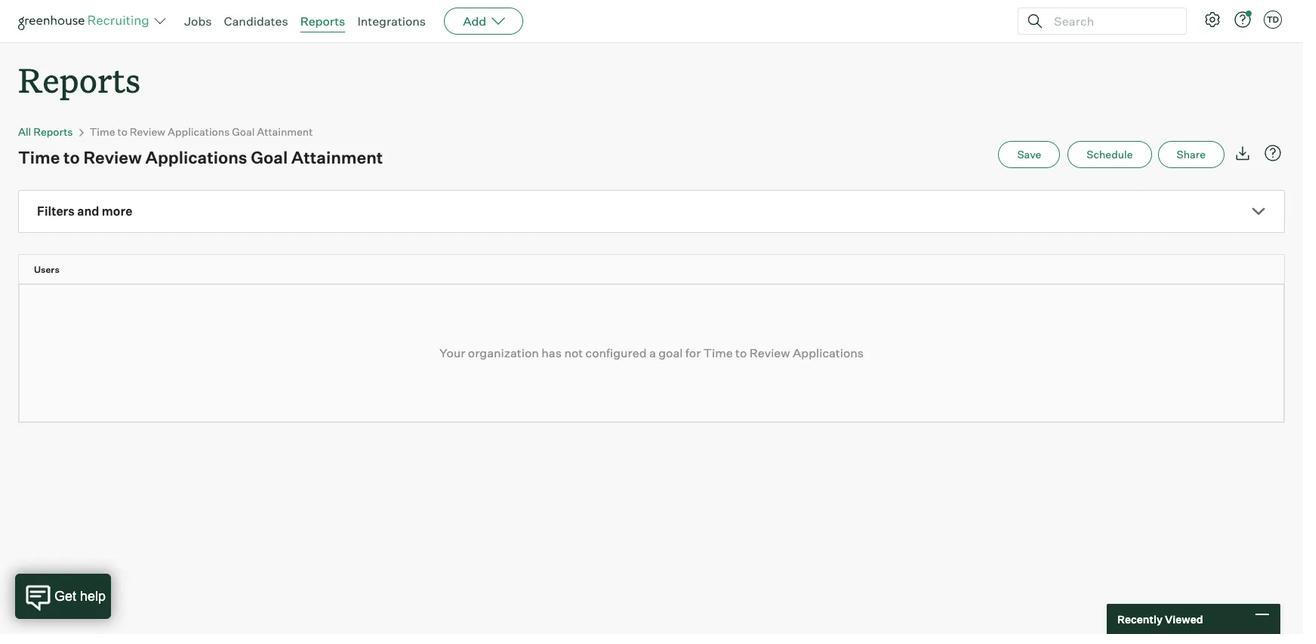 Task type: locate. For each thing, give the bounding box(es) containing it.
jobs link
[[184, 14, 212, 29]]

time to review applications goal attainment link
[[90, 125, 313, 138]]

1 vertical spatial to
[[63, 147, 80, 168]]

review
[[130, 125, 165, 138], [83, 147, 142, 168], [749, 346, 790, 361]]

1 vertical spatial time
[[18, 147, 60, 168]]

1 vertical spatial time to review applications goal attainment
[[18, 147, 383, 168]]

0 vertical spatial time to review applications goal attainment
[[90, 125, 313, 138]]

candidates
[[224, 14, 288, 29]]

2 vertical spatial applications
[[793, 346, 864, 361]]

all
[[18, 125, 31, 138]]

users grid
[[19, 255, 1298, 285]]

2 horizontal spatial time
[[703, 346, 733, 361]]

save button
[[998, 141, 1060, 168]]

applications
[[168, 125, 230, 138], [145, 147, 247, 168], [793, 346, 864, 361]]

reports right all
[[33, 125, 73, 138]]

Search text field
[[1050, 10, 1173, 32]]

viewed
[[1165, 613, 1203, 626]]

0 vertical spatial to
[[117, 125, 127, 138]]

time right for
[[703, 346, 733, 361]]

users
[[34, 264, 60, 276]]

2 vertical spatial review
[[749, 346, 790, 361]]

download image
[[1234, 144, 1252, 162]]

organization
[[468, 346, 539, 361]]

all reports
[[18, 125, 73, 138]]

candidates link
[[224, 14, 288, 29]]

reports right candidates
[[300, 14, 345, 29]]

reports link
[[300, 14, 345, 29]]

has
[[542, 346, 562, 361]]

0 vertical spatial review
[[130, 125, 165, 138]]

your
[[439, 346, 465, 361]]

recently
[[1117, 613, 1163, 626]]

2 vertical spatial to
[[735, 346, 747, 361]]

schedule
[[1087, 148, 1133, 161]]

time to review applications goal attainment
[[90, 125, 313, 138], [18, 147, 383, 168]]

0 vertical spatial goal
[[232, 125, 255, 138]]

td button
[[1264, 11, 1282, 29]]

configure image
[[1203, 11, 1222, 29]]

1 vertical spatial applications
[[145, 147, 247, 168]]

to
[[117, 125, 127, 138], [63, 147, 80, 168], [735, 346, 747, 361]]

1 vertical spatial reports
[[18, 57, 141, 102]]

td button
[[1261, 8, 1285, 32]]

0 vertical spatial time
[[90, 125, 115, 138]]

time
[[90, 125, 115, 138], [18, 147, 60, 168], [703, 346, 733, 361]]

goal
[[232, 125, 255, 138], [251, 147, 288, 168]]

attainment
[[257, 125, 313, 138], [291, 147, 383, 168]]

1 horizontal spatial time
[[90, 125, 115, 138]]

time down all reports link
[[18, 147, 60, 168]]

time right all reports link
[[90, 125, 115, 138]]

faq image
[[1264, 144, 1282, 162]]

2 horizontal spatial to
[[735, 346, 747, 361]]

not
[[564, 346, 583, 361]]

jobs
[[184, 14, 212, 29]]

1 vertical spatial attainment
[[291, 147, 383, 168]]

add
[[463, 14, 486, 29]]

reports
[[300, 14, 345, 29], [18, 57, 141, 102], [33, 125, 73, 138]]

reports down greenhouse recruiting image
[[18, 57, 141, 102]]

integrations
[[357, 14, 426, 29]]

1 horizontal spatial to
[[117, 125, 127, 138]]

1 vertical spatial review
[[83, 147, 142, 168]]

schedule button
[[1068, 141, 1152, 168]]

2 vertical spatial time
[[703, 346, 733, 361]]



Task type: describe. For each thing, give the bounding box(es) containing it.
more
[[102, 204, 132, 219]]

integrations link
[[357, 14, 426, 29]]

recently viewed
[[1117, 613, 1203, 626]]

0 vertical spatial attainment
[[257, 125, 313, 138]]

and
[[77, 204, 99, 219]]

0 horizontal spatial time
[[18, 147, 60, 168]]

your organization has not configured a goal for time to review applications
[[439, 346, 864, 361]]

0 horizontal spatial to
[[63, 147, 80, 168]]

2 vertical spatial reports
[[33, 125, 73, 138]]

all reports link
[[18, 125, 73, 138]]

users column header
[[19, 255, 1298, 284]]

goal
[[659, 346, 683, 361]]

0 vertical spatial reports
[[300, 14, 345, 29]]

filters
[[37, 204, 75, 219]]

add button
[[444, 8, 523, 35]]

td
[[1267, 14, 1279, 25]]

save
[[1017, 148, 1041, 161]]

share
[[1177, 148, 1206, 161]]

0 vertical spatial applications
[[168, 125, 230, 138]]

a
[[649, 346, 656, 361]]

1 vertical spatial goal
[[251, 147, 288, 168]]

filters and more
[[37, 204, 132, 219]]

for
[[685, 346, 701, 361]]

greenhouse recruiting image
[[18, 12, 154, 30]]

save and schedule this report to revisit it! element
[[998, 141, 1068, 168]]

share button
[[1158, 141, 1225, 168]]

configured
[[586, 346, 647, 361]]



Task type: vqa. For each thing, say whether or not it's contained in the screenshot.
Customize button
no



